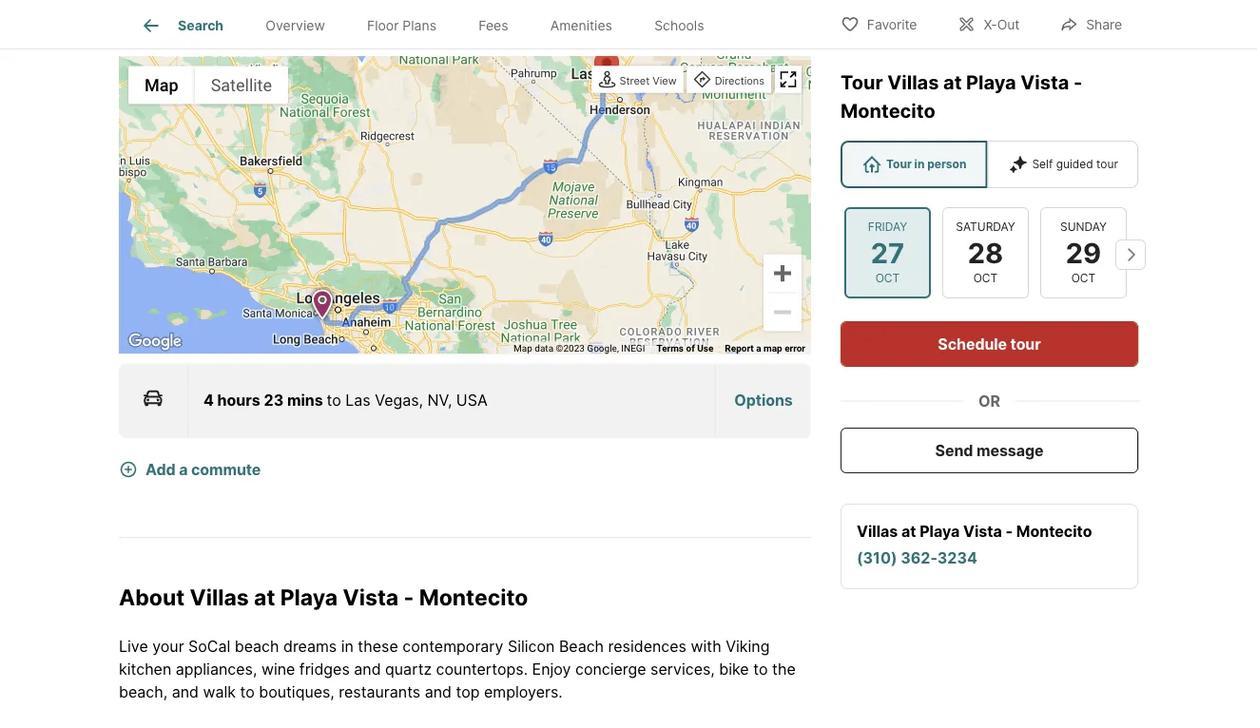 Task type: vqa. For each thing, say whether or not it's contained in the screenshot.
"29" at the right top of page
yes



Task type: locate. For each thing, give the bounding box(es) containing it.
and down these
[[354, 661, 381, 679]]

report a map error link
[[725, 342, 806, 354]]

map for map
[[145, 75, 179, 95]]

terms of use link
[[657, 342, 714, 354]]

montecito down message
[[1017, 522, 1093, 541]]

mins
[[287, 391, 323, 410]]

(310)
[[857, 549, 898, 567]]

tour down favorite button
[[841, 71, 883, 94]]

2 vertical spatial villas
[[190, 584, 249, 611]]

2 vertical spatial at
[[254, 584, 275, 611]]

1 horizontal spatial tour
[[887, 157, 912, 171]]

1 vertical spatial villas
[[857, 522, 898, 541]]

3234
[[938, 549, 978, 567]]

x-out
[[984, 17, 1020, 33]]

0 horizontal spatial map
[[145, 75, 179, 95]]

tour villas at playa vista - montecito
[[841, 71, 1083, 123]]

montecito
[[841, 99, 936, 123], [1017, 522, 1093, 541], [419, 584, 528, 611]]

tour inside option
[[1097, 157, 1119, 171]]

these
[[358, 638, 398, 656]]

a left map in the right top of the page
[[756, 342, 762, 354]]

0 horizontal spatial a
[[179, 460, 188, 479]]

1 horizontal spatial tour
[[1097, 157, 1119, 171]]

1 horizontal spatial vista
[[964, 522, 1003, 541]]

schedule tour
[[938, 335, 1041, 353]]

vista up the 3234
[[964, 522, 1003, 541]]

28
[[968, 236, 1004, 270]]

1 oct from the left
[[876, 272, 900, 286]]

in
[[915, 157, 925, 171], [341, 638, 354, 656]]

tour right 'schedule' in the top right of the page
[[1011, 335, 1041, 353]]

2 horizontal spatial oct
[[1072, 272, 1096, 286]]

1 vertical spatial playa
[[920, 522, 960, 541]]

oct down the 27
[[876, 272, 900, 286]]

- down share button
[[1074, 71, 1083, 94]]

at
[[944, 71, 962, 94], [902, 522, 917, 541], [254, 584, 275, 611]]

2 horizontal spatial and
[[425, 684, 452, 702]]

1 horizontal spatial to
[[327, 391, 341, 410]]

tour in person
[[887, 157, 967, 171]]

with
[[691, 638, 722, 656]]

0 horizontal spatial -
[[404, 584, 414, 611]]

2 horizontal spatial -
[[1074, 71, 1083, 94]]

menu bar
[[128, 66, 288, 104]]

map button
[[128, 66, 195, 104]]

a
[[756, 342, 762, 354], [179, 460, 188, 479]]

street view button
[[594, 68, 682, 93]]

oct inside friday 27 oct
[[876, 272, 900, 286]]

services,
[[651, 661, 715, 679]]

- down message
[[1006, 522, 1013, 541]]

top
[[456, 684, 480, 702]]

use
[[698, 342, 714, 354]]

map region
[[105, 40, 835, 527]]

0 horizontal spatial tour
[[1011, 335, 1041, 353]]

add
[[146, 460, 176, 479]]

playa up dreams
[[280, 584, 338, 611]]

at up (310) 362-3234 link
[[902, 522, 917, 541]]

villas at playa vista - montecito (310) 362-3234
[[857, 522, 1093, 567]]

0 horizontal spatial tour
[[841, 71, 883, 94]]

in left person
[[915, 157, 925, 171]]

0 vertical spatial tour
[[1097, 157, 1119, 171]]

montecito inside villas at playa vista - montecito (310) 362-3234
[[1017, 522, 1093, 541]]

(310) 362-3234 link
[[857, 549, 978, 567]]

- inside tour villas at playa vista - montecito
[[1074, 71, 1083, 94]]

0 vertical spatial at
[[944, 71, 962, 94]]

playa for tour villas at playa vista - montecito
[[967, 71, 1017, 94]]

vista inside villas at playa vista - montecito (310) 362-3234
[[964, 522, 1003, 541]]

0 vertical spatial map
[[145, 75, 179, 95]]

to right walk
[[240, 684, 255, 702]]

0 horizontal spatial vista
[[343, 584, 399, 611]]

floor
[[367, 17, 399, 34]]

1 horizontal spatial -
[[1006, 522, 1013, 541]]

-
[[1074, 71, 1083, 94], [1006, 522, 1013, 541], [404, 584, 414, 611]]

tour inside tour villas at playa vista - montecito
[[841, 71, 883, 94]]

floor plans
[[367, 17, 437, 34]]

tour inside button
[[1011, 335, 1041, 353]]

quartz
[[385, 661, 432, 679]]

live
[[119, 638, 148, 656]]

- for about villas at playa vista - montecito
[[404, 584, 414, 611]]

overview
[[266, 17, 325, 34]]

menu bar containing map
[[128, 66, 288, 104]]

vista inside tour villas at playa vista - montecito
[[1021, 71, 1070, 94]]

1 vertical spatial vista
[[964, 522, 1003, 541]]

message
[[977, 441, 1044, 460]]

a inside button
[[179, 460, 188, 479]]

map down the search link
[[145, 75, 179, 95]]

employers.
[[484, 684, 563, 702]]

tour inside option
[[887, 157, 912, 171]]

schools tab
[[634, 3, 726, 49]]

at inside tour villas at playa vista - montecito
[[944, 71, 962, 94]]

of
[[686, 342, 695, 354]]

walk
[[203, 684, 236, 702]]

1 vertical spatial a
[[179, 460, 188, 479]]

vegas,
[[375, 391, 423, 410]]

2 oct from the left
[[974, 272, 998, 286]]

to
[[327, 391, 341, 410], [754, 661, 768, 679], [240, 684, 255, 702]]

map for map data ©2023 google, inegi
[[514, 342, 533, 354]]

to left las
[[327, 391, 341, 410]]

1 horizontal spatial a
[[756, 342, 762, 354]]

0 vertical spatial -
[[1074, 71, 1083, 94]]

villas up socal
[[190, 584, 249, 611]]

1 horizontal spatial at
[[902, 522, 917, 541]]

montecito for tour villas at playa vista - montecito
[[841, 99, 936, 123]]

0 vertical spatial vista
[[1021, 71, 1070, 94]]

2 horizontal spatial to
[[754, 661, 768, 679]]

2 vertical spatial montecito
[[419, 584, 528, 611]]

1 vertical spatial tour
[[887, 157, 912, 171]]

list box
[[841, 141, 1139, 188]]

share button
[[1044, 4, 1139, 43]]

vista down share button
[[1021, 71, 1070, 94]]

tab list containing search
[[119, 0, 741, 49]]

0 horizontal spatial at
[[254, 584, 275, 611]]

montecito up tour in person option
[[841, 99, 936, 123]]

to left the
[[754, 661, 768, 679]]

residences
[[608, 638, 687, 656]]

villas up (310)
[[857, 522, 898, 541]]

villas inside tour villas at playa vista - montecito
[[888, 71, 939, 94]]

0 vertical spatial tour
[[841, 71, 883, 94]]

oct inside sunday 29 oct
[[1072, 272, 1096, 286]]

0 horizontal spatial playa
[[280, 584, 338, 611]]

map inside popup button
[[145, 75, 179, 95]]

playa for about villas at playa vista - montecito
[[280, 584, 338, 611]]

0 horizontal spatial to
[[240, 684, 255, 702]]

beach
[[559, 638, 604, 656]]

0 horizontal spatial and
[[172, 684, 199, 702]]

schedule tour button
[[841, 322, 1139, 367]]

report a map error
[[725, 342, 806, 354]]

1 vertical spatial tour
[[1011, 335, 1041, 353]]

3 oct from the left
[[1072, 272, 1096, 286]]

fridges
[[300, 661, 350, 679]]

playa inside tour villas at playa vista - montecito
[[967, 71, 1017, 94]]

error
[[785, 342, 806, 354]]

villas for tour villas at playa vista - montecito
[[888, 71, 939, 94]]

1 vertical spatial at
[[902, 522, 917, 541]]

send message
[[936, 441, 1044, 460]]

1 vertical spatial montecito
[[1017, 522, 1093, 541]]

tab list
[[119, 0, 741, 49]]

montecito inside tour villas at playa vista - montecito
[[841, 99, 936, 123]]

0 vertical spatial to
[[327, 391, 341, 410]]

x-
[[984, 17, 998, 33]]

send message button
[[841, 428, 1139, 474]]

0 horizontal spatial montecito
[[419, 584, 528, 611]]

vista up these
[[343, 584, 399, 611]]

list box containing tour in person
[[841, 141, 1139, 188]]

2 horizontal spatial playa
[[967, 71, 1017, 94]]

self
[[1033, 157, 1053, 171]]

search link
[[140, 14, 224, 37]]

villas down favorite
[[888, 71, 939, 94]]

silicon
[[508, 638, 555, 656]]

0 vertical spatial in
[[915, 157, 925, 171]]

usa
[[457, 391, 488, 410]]

villas
[[888, 71, 939, 94], [857, 522, 898, 541], [190, 584, 249, 611]]

in left these
[[341, 638, 354, 656]]

1 vertical spatial in
[[341, 638, 354, 656]]

0 horizontal spatial oct
[[876, 272, 900, 286]]

a right add
[[179, 460, 188, 479]]

directions button
[[689, 68, 770, 93]]

2 horizontal spatial at
[[944, 71, 962, 94]]

playa up the 3234
[[920, 522, 960, 541]]

montecito for about villas at playa vista - montecito
[[419, 584, 528, 611]]

schedule
[[938, 335, 1007, 353]]

1 horizontal spatial map
[[514, 342, 533, 354]]

live your socal beach dreams in these contemporary silicon beach residences with viking kitchen appliances, wine fridges and quartz countertops. enjoy concierge services, bike to the beach, and walk to boutiques, restaurants and top employers.
[[119, 638, 796, 702]]

and left walk
[[172, 684, 199, 702]]

the
[[772, 661, 796, 679]]

2 horizontal spatial montecito
[[1017, 522, 1093, 541]]

1 vertical spatial -
[[1006, 522, 1013, 541]]

0 vertical spatial a
[[756, 342, 762, 354]]

playa down x-
[[967, 71, 1017, 94]]

0 vertical spatial montecito
[[841, 99, 936, 123]]

- up contemporary at the left of the page
[[404, 584, 414, 611]]

map left the data
[[514, 342, 533, 354]]

montecito up contemporary at the left of the page
[[419, 584, 528, 611]]

1 horizontal spatial playa
[[920, 522, 960, 541]]

oct inside saturday 28 oct
[[974, 272, 998, 286]]

oct down 28
[[974, 272, 998, 286]]

hours
[[217, 391, 261, 410]]

2 horizontal spatial vista
[[1021, 71, 1070, 94]]

at up beach
[[254, 584, 275, 611]]

0 vertical spatial villas
[[888, 71, 939, 94]]

2 vertical spatial -
[[404, 584, 414, 611]]

2 vertical spatial playa
[[280, 584, 338, 611]]

at down x-out button
[[944, 71, 962, 94]]

1 vertical spatial map
[[514, 342, 533, 354]]

street
[[620, 74, 650, 86]]

tour left person
[[887, 157, 912, 171]]

and left top
[[425, 684, 452, 702]]

vista for tour villas at playa vista - montecito
[[1021, 71, 1070, 94]]

villas inside villas at playa vista - montecito (310) 362-3234
[[857, 522, 898, 541]]

0 vertical spatial playa
[[967, 71, 1017, 94]]

oct down 29
[[1072, 272, 1096, 286]]

tour right guided
[[1097, 157, 1119, 171]]

1 horizontal spatial in
[[915, 157, 925, 171]]

1 horizontal spatial montecito
[[841, 99, 936, 123]]

0 horizontal spatial in
[[341, 638, 354, 656]]

2 vertical spatial vista
[[343, 584, 399, 611]]

1 horizontal spatial oct
[[974, 272, 998, 286]]

vista
[[1021, 71, 1070, 94], [964, 522, 1003, 541], [343, 584, 399, 611]]



Task type: describe. For each thing, give the bounding box(es) containing it.
wine
[[262, 661, 295, 679]]

floor plans tab
[[346, 3, 458, 49]]

at inside villas at playa vista - montecito (310) 362-3234
[[902, 522, 917, 541]]

plans
[[403, 17, 437, 34]]

next image
[[1116, 240, 1146, 270]]

data
[[535, 342, 554, 354]]

satellite
[[211, 75, 272, 95]]

at for about villas at playa vista - montecito
[[254, 584, 275, 611]]

concierge
[[576, 661, 647, 679]]

in inside option
[[915, 157, 925, 171]]

view
[[653, 74, 677, 86]]

your
[[152, 638, 184, 656]]

favorite button
[[825, 4, 934, 43]]

options button
[[716, 367, 811, 435]]

map
[[764, 342, 783, 354]]

or
[[979, 392, 1001, 411]]

tour for tour in person
[[887, 157, 912, 171]]

friday
[[868, 220, 908, 234]]

4
[[204, 391, 214, 410]]

inegi
[[622, 342, 645, 354]]

x-out button
[[941, 4, 1036, 43]]

contemporary
[[403, 638, 504, 656]]

23
[[264, 391, 284, 410]]

a for add
[[179, 460, 188, 479]]

oct for 27
[[876, 272, 900, 286]]

boutiques,
[[259, 684, 335, 702]]

a for report
[[756, 342, 762, 354]]

las
[[346, 391, 371, 410]]

tour in person option
[[841, 141, 988, 188]]

2 vertical spatial to
[[240, 684, 255, 702]]

report
[[725, 342, 754, 354]]

oct for 29
[[1072, 272, 1096, 286]]

tour for tour villas at playa vista - montecito
[[841, 71, 883, 94]]

commute
[[191, 460, 261, 479]]

search
[[178, 17, 224, 34]]

kitchen
[[119, 661, 172, 679]]

guided
[[1057, 157, 1094, 171]]

self guided tour option
[[988, 141, 1139, 188]]

amenities tab
[[530, 3, 634, 49]]

4 hours 23 mins to las vegas, nv, usa
[[204, 391, 488, 410]]

saturday
[[956, 220, 1016, 234]]

add a commute button
[[119, 448, 291, 492]]

overview tab
[[245, 3, 346, 49]]

street view
[[620, 74, 677, 86]]

vista for about villas at playa vista - montecito
[[343, 584, 399, 611]]

self guided tour
[[1033, 157, 1119, 171]]

terms
[[657, 342, 684, 354]]

enjoy
[[532, 661, 571, 679]]

friday 27 oct
[[868, 220, 908, 286]]

favorite
[[867, 17, 917, 33]]

bike
[[719, 661, 749, 679]]

saturday 28 oct
[[956, 220, 1016, 286]]

1 horizontal spatial and
[[354, 661, 381, 679]]

google,
[[587, 342, 619, 354]]

1 vertical spatial to
[[754, 661, 768, 679]]

countertops.
[[436, 661, 528, 679]]

playa inside villas at playa vista - montecito (310) 362-3234
[[920, 522, 960, 541]]

dreams
[[283, 638, 337, 656]]

directions
[[715, 74, 765, 86]]

person
[[928, 157, 967, 171]]

schools
[[655, 17, 704, 34]]

options
[[735, 391, 793, 410]]

restaurants
[[339, 684, 421, 702]]

sunday
[[1061, 220, 1107, 234]]

362-
[[901, 549, 938, 567]]

©2023
[[556, 342, 585, 354]]

socal
[[188, 638, 231, 656]]

about
[[119, 584, 185, 611]]

at for tour villas at playa vista - montecito
[[944, 71, 962, 94]]

oct for 28
[[974, 272, 998, 286]]

villas for about villas at playa vista - montecito
[[190, 584, 249, 611]]

map data ©2023 google, inegi
[[514, 342, 645, 354]]

- for tour villas at playa vista - montecito
[[1074, 71, 1083, 94]]

viking
[[726, 638, 770, 656]]

send
[[936, 441, 974, 460]]

27
[[871, 236, 905, 270]]

- inside villas at playa vista - montecito (310) 362-3234
[[1006, 522, 1013, 541]]

fees tab
[[458, 3, 530, 49]]

29
[[1066, 236, 1102, 270]]

appliances,
[[176, 661, 257, 679]]

terms of use
[[657, 342, 714, 354]]

about villas at playa vista - montecito
[[119, 584, 528, 611]]

satellite button
[[195, 66, 288, 104]]

google image
[[124, 329, 186, 354]]

in inside live your socal beach dreams in these contemporary silicon beach residences with viking kitchen appliances, wine fridges and quartz countertops. enjoy concierge services, bike to the beach, and walk to boutiques, restaurants and top employers.
[[341, 638, 354, 656]]

beach
[[235, 638, 279, 656]]

out
[[998, 17, 1020, 33]]

nv,
[[428, 391, 452, 410]]



